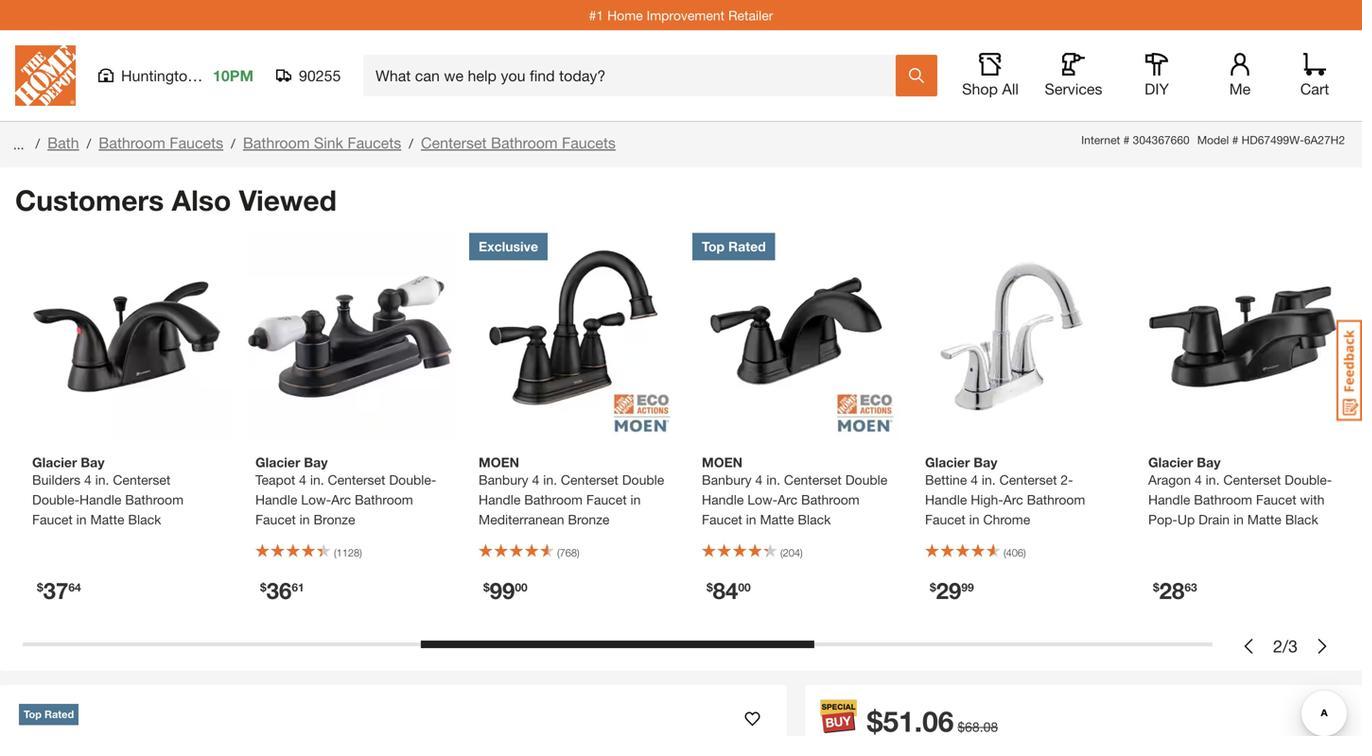 Task type: locate. For each thing, give the bounding box(es) containing it.
$ for 29
[[930, 581, 936, 594]]

1 horizontal spatial double
[[845, 472, 888, 488]]

bronze inside "glacier bay teapot 4 in. centerset double- handle low-arc bathroom faucet in bronze"
[[314, 512, 355, 528]]

arc
[[331, 492, 351, 508], [778, 492, 797, 508], [1003, 492, 1023, 508]]

0 horizontal spatial double-
[[32, 492, 80, 508]]

faucets right sink
[[347, 134, 401, 152]]

2 horizontal spatial arc
[[1003, 492, 1023, 508]]

1 bronze from the left
[[314, 512, 355, 528]]

4 inside the moen banbury 4 in. centerset double handle bathroom faucet in mediterranean bronze
[[532, 472, 539, 488]]

in. for bettine
[[982, 472, 996, 488]]

moen for 84
[[702, 455, 743, 471]]

bronze
[[314, 512, 355, 528], [568, 512, 610, 528]]

top rated
[[702, 239, 766, 254], [24, 709, 74, 721]]

3 matte from the left
[[1247, 512, 1281, 528]]

bathroom inside the glacier bay builders 4 in. centerset double-handle bathroom faucet in matte black
[[125, 492, 184, 508]]

sink
[[314, 134, 343, 152]]

2 handle from the left
[[255, 492, 297, 508]]

builders 4 in. centerset double-handle bathroom faucet in matte black image
[[23, 233, 231, 441]]

) down "glacier bay teapot 4 in. centerset double- handle low-arc bathroom faucet in bronze" on the left bottom of page
[[360, 547, 362, 559]]

handle down bettine
[[925, 492, 967, 508]]

glacier for bettine
[[925, 455, 970, 471]]

handle inside the glacier bay builders 4 in. centerset double-handle bathroom faucet in matte black
[[79, 492, 121, 508]]

moen inside the moen banbury 4 in. centerset double handle low-arc bathroom faucet in matte black
[[702, 455, 743, 471]]

1 horizontal spatial double-
[[389, 472, 436, 488]]

2 horizontal spatial faucets
[[562, 134, 616, 152]]

0 horizontal spatial 99
[[490, 577, 515, 604]]

black
[[128, 512, 161, 528], [798, 512, 831, 528], [1285, 512, 1318, 528]]

centerset inside the moen banbury 4 in. centerset double handle low-arc bathroom faucet in matte black
[[784, 472, 842, 488]]

2 arc from the left
[[778, 492, 797, 508]]

1 banbury from the left
[[479, 472, 528, 488]]

00 inside the $ 84 00
[[738, 581, 751, 594]]

2 low- from the left
[[747, 492, 778, 508]]

2 double from the left
[[845, 472, 888, 488]]

in. inside glacier bay bettine 4 in. centerset 2- handle high-arc bathroom faucet in chrome
[[982, 472, 996, 488]]

1 horizontal spatial rated
[[728, 239, 766, 254]]

1 4 from the left
[[84, 472, 92, 488]]

1 horizontal spatial top
[[702, 239, 725, 254]]

2 faucets from the left
[[347, 134, 401, 152]]

3 arc from the left
[[1003, 492, 1023, 508]]

glacier
[[32, 455, 77, 471], [255, 455, 300, 471], [925, 455, 970, 471], [1148, 455, 1193, 471]]

handle inside glacier bay bettine 4 in. centerset 2- handle high-arc bathroom faucet in chrome
[[925, 492, 967, 508]]

handle
[[79, 492, 121, 508], [255, 492, 297, 508], [479, 492, 521, 508], [702, 492, 744, 508], [925, 492, 967, 508], [1148, 492, 1190, 508]]

handle for bettine
[[925, 492, 967, 508]]

1 vertical spatial rated
[[44, 709, 74, 721]]

( down the moen banbury 4 in. centerset double handle low-arc bathroom faucet in matte black
[[780, 547, 783, 559]]

glacier up bettine
[[925, 455, 970, 471]]

0 horizontal spatial black
[[128, 512, 161, 528]]

3 handle from the left
[[479, 492, 521, 508]]

2 matte from the left
[[760, 512, 794, 528]]

2 horizontal spatial black
[[1285, 512, 1318, 528]]

faucets up also
[[170, 134, 223, 152]]

1 horizontal spatial 99
[[961, 581, 974, 594]]

2-
[[1061, 472, 1073, 488]]

arc inside the moen banbury 4 in. centerset double handle low-arc bathroom faucet in matte black
[[778, 492, 797, 508]]

1 horizontal spatial faucets
[[347, 134, 401, 152]]

matte inside the moen banbury 4 in. centerset double handle low-arc bathroom faucet in matte black
[[760, 512, 794, 528]]

faucet inside the moen banbury 4 in. centerset double handle bathroom faucet in mediterranean bronze
[[586, 492, 627, 508]]

) down 'chrome'
[[1023, 547, 1026, 559]]

68
[[965, 720, 980, 735]]

hd67499w-
[[1242, 133, 1304, 147]]

( 768 )
[[557, 547, 579, 559]]

1 double from the left
[[622, 472, 664, 488]]

arc inside glacier bay bettine 4 in. centerset 2- handle high-arc bathroom faucet in chrome
[[1003, 492, 1023, 508]]

) for 99
[[577, 547, 579, 559]]

1 horizontal spatial low-
[[747, 492, 778, 508]]

with
[[1300, 492, 1325, 508]]

4 inside glacier bay bettine 4 in. centerset 2- handle high-arc bathroom faucet in chrome
[[971, 472, 978, 488]]

cart
[[1300, 80, 1329, 98]]

00 inside $ 99 00
[[515, 581, 528, 594]]

00 for 84
[[738, 581, 751, 594]]

bathroom
[[99, 134, 165, 152], [243, 134, 310, 152], [491, 134, 558, 152], [125, 492, 184, 508], [355, 492, 413, 508], [524, 492, 583, 508], [801, 492, 860, 508], [1027, 492, 1085, 508], [1194, 492, 1252, 508]]

1 vertical spatial top rated
[[24, 709, 74, 721]]

1 00 from the left
[[515, 581, 528, 594]]

handle down builders
[[79, 492, 121, 508]]

1 ) from the left
[[360, 547, 362, 559]]

1 horizontal spatial moen
[[702, 455, 743, 471]]

1 horizontal spatial arc
[[778, 492, 797, 508]]

banbury 4 in. centerset double handle low-arc bathroom faucet in matte black image
[[692, 233, 900, 441]]

1 bay from the left
[[81, 455, 104, 471]]

4 for bettine
[[971, 472, 978, 488]]

bathroom inside the moen banbury 4 in. centerset double handle bathroom faucet in mediterranean bronze
[[524, 492, 583, 508]]

1 horizontal spatial #
[[1232, 133, 1238, 147]]

glacier inside glacier bay bettine 4 in. centerset 2- handle high-arc bathroom faucet in chrome
[[925, 455, 970, 471]]

glacier up teapot
[[255, 455, 300, 471]]

(
[[334, 547, 336, 559], [557, 547, 560, 559], [780, 547, 783, 559], [1004, 547, 1006, 559]]

5 handle from the left
[[925, 492, 967, 508]]

bay inside the glacier bay builders 4 in. centerset double-handle bathroom faucet in matte black
[[81, 455, 104, 471]]

next slide image
[[1315, 639, 1330, 655]]

handle down aragon
[[1148, 492, 1190, 508]]

4 4 from the left
[[755, 472, 763, 488]]

banbury inside the moen banbury 4 in. centerset double handle bathroom faucet in mediterranean bronze
[[479, 472, 528, 488]]

viewed
[[239, 183, 337, 217]]

feedback link image
[[1336, 320, 1362, 422]]

double inside the moen banbury 4 in. centerset double handle bathroom faucet in mediterranean bronze
[[622, 472, 664, 488]]

/
[[35, 136, 40, 151], [87, 136, 91, 151], [231, 136, 235, 151], [409, 136, 413, 151], [1283, 637, 1288, 657]]

$ inside "$ 28 63"
[[1153, 581, 1159, 594]]

centerset inside ... / bath / bathroom faucets / bathroom sink faucets / centerset bathroom faucets
[[421, 134, 487, 152]]

bathroom inside glacier bay aragon 4 in. centerset double- handle bathroom faucet with pop-up drain in matte black
[[1194, 492, 1252, 508]]

faucets
[[170, 134, 223, 152], [347, 134, 401, 152], [562, 134, 616, 152]]

4 in. from the left
[[766, 472, 780, 488]]

1 horizontal spatial bronze
[[568, 512, 610, 528]]

double-
[[389, 472, 436, 488], [1285, 472, 1332, 488], [32, 492, 80, 508]]

#
[[1123, 133, 1130, 147], [1232, 133, 1238, 147]]

$ inside the $ 84 00
[[707, 581, 713, 594]]

low-
[[301, 492, 331, 508], [747, 492, 778, 508]]

( down "glacier bay teapot 4 in. centerset double- handle low-arc bathroom faucet in bronze" on the left bottom of page
[[334, 547, 336, 559]]

1 matte from the left
[[90, 512, 124, 528]]

0 horizontal spatial arc
[[331, 492, 351, 508]]

glacier for builders
[[32, 455, 77, 471]]

0 horizontal spatial double
[[622, 472, 664, 488]]

matte inside glacier bay aragon 4 in. centerset double- handle bathroom faucet with pop-up drain in matte black
[[1247, 512, 1281, 528]]

4 glacier from the left
[[1148, 455, 1193, 471]]

double
[[622, 472, 664, 488], [845, 472, 888, 488]]

handle inside glacier bay aragon 4 in. centerset double- handle bathroom faucet with pop-up drain in matte black
[[1148, 492, 1190, 508]]

37
[[43, 577, 68, 604]]

4 ) from the left
[[1023, 547, 1026, 559]]

( down 'chrome'
[[1004, 547, 1006, 559]]

rated
[[728, 239, 766, 254], [44, 709, 74, 721]]

2 ) from the left
[[577, 547, 579, 559]]

$ inside $ 29 99
[[930, 581, 936, 594]]

1 vertical spatial top
[[24, 709, 42, 721]]

0 horizontal spatial moen
[[479, 455, 519, 471]]

1 horizontal spatial banbury
[[702, 472, 752, 488]]

4
[[84, 472, 92, 488], [299, 472, 306, 488], [532, 472, 539, 488], [755, 472, 763, 488], [971, 472, 978, 488], [1195, 472, 1202, 488]]

4 bay from the left
[[1197, 455, 1221, 471]]

bay inside "glacier bay teapot 4 in. centerset double- handle low-arc bathroom faucet in bronze"
[[304, 455, 328, 471]]

builders
[[32, 472, 80, 488]]

matte
[[90, 512, 124, 528], [760, 512, 794, 528], [1247, 512, 1281, 528]]

2
[[1273, 637, 1283, 657]]

# right internet
[[1123, 133, 1130, 147]]

diy button
[[1127, 53, 1187, 98]]

3 bay from the left
[[974, 455, 997, 471]]

)
[[360, 547, 362, 559], [577, 547, 579, 559], [800, 547, 803, 559], [1023, 547, 1026, 559]]

1 glacier from the left
[[32, 455, 77, 471]]

high-
[[971, 492, 1003, 508]]

internet
[[1081, 133, 1120, 147]]

shop all
[[962, 80, 1019, 98]]

$ inside "$ 36 61"
[[260, 581, 266, 594]]

4 ( from the left
[[1004, 547, 1006, 559]]

matte inside the glacier bay builders 4 in. centerset double-handle bathroom faucet in matte black
[[90, 512, 124, 528]]

63
[[1185, 581, 1197, 594]]

0 horizontal spatial bronze
[[314, 512, 355, 528]]

centerset inside the glacier bay builders 4 in. centerset double-handle bathroom faucet in matte black
[[113, 472, 170, 488]]

1 horizontal spatial 00
[[738, 581, 751, 594]]

36
[[266, 577, 292, 604]]

handle up 84
[[702, 492, 744, 508]]

4 handle from the left
[[702, 492, 744, 508]]

centerset inside the moen banbury 4 in. centerset double handle bathroom faucet in mediterranean bronze
[[561, 472, 618, 488]]

improvement
[[647, 7, 725, 23]]

0 horizontal spatial top rated
[[24, 709, 74, 721]]

faucet inside the glacier bay builders 4 in. centerset double-handle bathroom faucet in matte black
[[32, 512, 73, 528]]

1 in. from the left
[[95, 472, 109, 488]]

centerset
[[421, 134, 487, 152], [113, 472, 170, 488], [328, 472, 385, 488], [561, 472, 618, 488], [784, 472, 842, 488], [999, 472, 1057, 488], [1223, 472, 1281, 488]]

bettine
[[925, 472, 967, 488]]

arc for 36
[[331, 492, 351, 508]]

4 inside glacier bay aragon 4 in. centerset double- handle bathroom faucet with pop-up drain in matte black
[[1195, 472, 1202, 488]]

1 horizontal spatial black
[[798, 512, 831, 528]]

bathroom inside "glacier bay teapot 4 in. centerset double- handle low-arc bathroom faucet in bronze"
[[355, 492, 413, 508]]

model
[[1197, 133, 1229, 147]]

0 horizontal spatial faucets
[[170, 134, 223, 152]]

1 arc from the left
[[331, 492, 351, 508]]

$ inside $ 37 64
[[37, 581, 43, 594]]

90255
[[299, 67, 341, 85]]

in. for aragon
[[1206, 472, 1220, 488]]

$ for 36
[[260, 581, 266, 594]]

0 horizontal spatial matte
[[90, 512, 124, 528]]

2 black from the left
[[798, 512, 831, 528]]

black inside glacier bay aragon 4 in. centerset double- handle bathroom faucet with pop-up drain in matte black
[[1285, 512, 1318, 528]]

/ right bath link
[[87, 136, 91, 151]]

glacier inside the glacier bay builders 4 in. centerset double-handle bathroom faucet in matte black
[[32, 455, 77, 471]]

glacier bay aragon 4 in. centerset double- handle bathroom faucet with pop-up drain in matte black
[[1148, 455, 1332, 528]]

1 faucets from the left
[[170, 134, 223, 152]]

4 inside "glacier bay teapot 4 in. centerset double- handle low-arc bathroom faucet in bronze"
[[299, 472, 306, 488]]

0 horizontal spatial #
[[1123, 133, 1130, 147]]

2 horizontal spatial double-
[[1285, 472, 1332, 488]]

0 vertical spatial top rated
[[702, 239, 766, 254]]

99
[[490, 577, 515, 604], [961, 581, 974, 594]]

2 bronze from the left
[[568, 512, 610, 528]]

1 horizontal spatial top rated
[[702, 239, 766, 254]]

faucet inside "glacier bay teapot 4 in. centerset double- handle low-arc bathroom faucet in bronze"
[[255, 512, 296, 528]]

previous slide image
[[1241, 639, 1256, 655]]

6 in. from the left
[[1206, 472, 1220, 488]]

in.
[[95, 472, 109, 488], [310, 472, 324, 488], [543, 472, 557, 488], [766, 472, 780, 488], [982, 472, 996, 488], [1206, 472, 1220, 488]]

handle inside "glacier bay teapot 4 in. centerset double- handle low-arc bathroom faucet in bronze"
[[255, 492, 297, 508]]

( for 99
[[557, 547, 560, 559]]

bay inside glacier bay bettine 4 in. centerset 2- handle high-arc bathroom faucet in chrome
[[974, 455, 997, 471]]

centerset inside glacier bay bettine 4 in. centerset 2- handle high-arc bathroom faucet in chrome
[[999, 472, 1057, 488]]

6 handle from the left
[[1148, 492, 1190, 508]]

84
[[713, 577, 738, 604]]

handle up 'mediterranean'
[[479, 492, 521, 508]]

1 black from the left
[[128, 512, 161, 528]]

4 for builders
[[84, 472, 92, 488]]

moen
[[479, 455, 519, 471], [702, 455, 743, 471]]

bay for teapot
[[304, 455, 328, 471]]

( down 'mediterranean'
[[557, 547, 560, 559]]

5 4 from the left
[[971, 472, 978, 488]]

double- inside the glacier bay builders 4 in. centerset double-handle bathroom faucet in matte black
[[32, 492, 80, 508]]

1 low- from the left
[[301, 492, 331, 508]]

3 ( from the left
[[780, 547, 783, 559]]

internet # 304367660 model # hd67499w-6a27h2
[[1081, 133, 1345, 147]]

top
[[702, 239, 725, 254], [24, 709, 42, 721]]

0 horizontal spatial banbury
[[479, 472, 528, 488]]

4 for teapot
[[299, 472, 306, 488]]

2 bay from the left
[[304, 455, 328, 471]]

bay inside glacier bay aragon 4 in. centerset double- handle bathroom faucet with pop-up drain in matte black
[[1197, 455, 1221, 471]]

faucet inside glacier bay bettine 4 in. centerset 2- handle high-arc bathroom faucet in chrome
[[925, 512, 966, 528]]

$ for 28
[[1153, 581, 1159, 594]]

$
[[37, 581, 43, 594], [260, 581, 266, 594], [483, 581, 490, 594], [707, 581, 713, 594], [930, 581, 936, 594], [1153, 581, 1159, 594], [958, 720, 965, 735]]

$ for 99
[[483, 581, 490, 594]]

bronze up ( 1128 )
[[314, 512, 355, 528]]

arc up 'chrome'
[[1003, 492, 1023, 508]]

4 inside the glacier bay builders 4 in. centerset double-handle bathroom faucet in matte black
[[84, 472, 92, 488]]

glacier for teapot
[[255, 455, 300, 471]]

2 00 from the left
[[738, 581, 751, 594]]

) down the moen banbury 4 in. centerset double handle bathroom faucet in mediterranean bronze
[[577, 547, 579, 559]]

in inside glacier bay bettine 4 in. centerset 2- handle high-arc bathroom faucet in chrome
[[969, 512, 979, 528]]

90255 button
[[276, 66, 341, 85]]

all
[[1002, 80, 1019, 98]]

handle inside the moen banbury 4 in. centerset double handle low-arc bathroom faucet in matte black
[[702, 492, 744, 508]]

0 vertical spatial rated
[[728, 239, 766, 254]]

2 horizontal spatial matte
[[1247, 512, 1281, 528]]

banbury inside the moen banbury 4 in. centerset double handle low-arc bathroom faucet in matte black
[[702, 472, 752, 488]]

handle down teapot
[[255, 492, 297, 508]]

2 in. from the left
[[310, 472, 324, 488]]

black inside the glacier bay builders 4 in. centerset double-handle bathroom faucet in matte black
[[128, 512, 161, 528]]

2 ( from the left
[[557, 547, 560, 559]]

768
[[560, 547, 577, 559]]

1 handle from the left
[[79, 492, 121, 508]]

2 glacier from the left
[[255, 455, 300, 471]]

teapot 4 in. centerset double-handle low-arc bathroom faucet in bronze image
[[246, 233, 454, 441]]

arc up 1128
[[331, 492, 351, 508]]

2 banbury from the left
[[702, 472, 752, 488]]

arc up 204
[[778, 492, 797, 508]]

6 4 from the left
[[1195, 472, 1202, 488]]

diy
[[1145, 80, 1169, 98]]

1 ( from the left
[[334, 547, 336, 559]]

2 4 from the left
[[299, 472, 306, 488]]

moen banbury 4 in. centerset double handle bathroom faucet in mediterranean bronze
[[479, 455, 664, 528]]

$ 84 00
[[707, 577, 751, 604]]

double inside the moen banbury 4 in. centerset double handle low-arc bathroom faucet in matte black
[[845, 472, 888, 488]]

faucets down what can we help you find today? search field
[[562, 134, 616, 152]]

3 in. from the left
[[543, 472, 557, 488]]

also
[[172, 183, 231, 217]]

glacier inside "glacier bay teapot 4 in. centerset double- handle low-arc bathroom faucet in bronze"
[[255, 455, 300, 471]]

# right model
[[1232, 133, 1238, 147]]

$ 28 63
[[1153, 577, 1197, 604]]

glacier up builders
[[32, 455, 77, 471]]

( for 84
[[780, 547, 783, 559]]

$ inside $ 99 00
[[483, 581, 490, 594]]

shop all button
[[960, 53, 1021, 98]]

glacier inside glacier bay aragon 4 in. centerset double- handle bathroom faucet with pop-up drain in matte black
[[1148, 455, 1193, 471]]

in
[[630, 492, 641, 508], [76, 512, 87, 528], [300, 512, 310, 528], [746, 512, 756, 528], [969, 512, 979, 528], [1233, 512, 1244, 528]]

3 black from the left
[[1285, 512, 1318, 528]]

faucet
[[586, 492, 627, 508], [1256, 492, 1296, 508], [32, 512, 73, 528], [255, 512, 296, 528], [702, 512, 742, 528], [925, 512, 966, 528]]

3 ) from the left
[[800, 547, 803, 559]]

moen banbury 4 in. centerset double handle low-arc bathroom faucet in matte black
[[702, 455, 888, 528]]

00
[[515, 581, 528, 594], [738, 581, 751, 594]]

in. inside "glacier bay teapot 4 in. centerset double- handle low-arc bathroom faucet in bronze"
[[310, 472, 324, 488]]

0 vertical spatial top
[[702, 239, 725, 254]]

in. for teapot
[[310, 472, 324, 488]]

moen inside the moen banbury 4 in. centerset double handle bathroom faucet in mediterranean bronze
[[479, 455, 519, 471]]

banbury
[[479, 472, 528, 488], [702, 472, 752, 488]]

3 glacier from the left
[[925, 455, 970, 471]]

) down the moen banbury 4 in. centerset double handle low-arc bathroom faucet in matte black
[[800, 547, 803, 559]]

arc inside "glacier bay teapot 4 in. centerset double- handle low-arc bathroom faucet in bronze"
[[331, 492, 351, 508]]

bettine 4 in. centerset 2-handle high-arc bathroom faucet in chrome image
[[916, 233, 1124, 441]]

5 in. from the left
[[982, 472, 996, 488]]

0 horizontal spatial low-
[[301, 492, 331, 508]]

glacier up aragon
[[1148, 455, 1193, 471]]

double- for 28
[[1285, 472, 1332, 488]]

6a27h2
[[1304, 133, 1345, 147]]

services
[[1045, 80, 1102, 98]]

0 horizontal spatial 00
[[515, 581, 528, 594]]

.
[[980, 720, 983, 735]]

banbury for 99
[[479, 472, 528, 488]]

( 406 )
[[1004, 547, 1026, 559]]

1 horizontal spatial matte
[[760, 512, 794, 528]]

/ up also
[[231, 136, 235, 151]]

handle inside the moen banbury 4 in. centerset double handle bathroom faucet in mediterranean bronze
[[479, 492, 521, 508]]

3 4 from the left
[[532, 472, 539, 488]]

in. inside the glacier bay builders 4 in. centerset double-handle bathroom faucet in matte black
[[95, 472, 109, 488]]

huntington
[[121, 67, 196, 85]]

in inside the moen banbury 4 in. centerset double handle low-arc bathroom faucet in matte black
[[746, 512, 756, 528]]

What can we help you find today? search field
[[376, 56, 895, 96]]

in. inside glacier bay aragon 4 in. centerset double- handle bathroom faucet with pop-up drain in matte black
[[1206, 472, 1220, 488]]

bronze up 768
[[568, 512, 610, 528]]

handle for teapot
[[255, 492, 297, 508]]

( for 36
[[334, 547, 336, 559]]

bay
[[81, 455, 104, 471], [304, 455, 328, 471], [974, 455, 997, 471], [1197, 455, 1221, 471]]

2 moen from the left
[[702, 455, 743, 471]]

bathroom sink faucets link
[[243, 134, 401, 152]]

the home depot logo image
[[15, 45, 76, 106]]

406
[[1006, 547, 1023, 559]]

double- inside glacier bay aragon 4 in. centerset double- handle bathroom faucet with pop-up drain in matte black
[[1285, 472, 1332, 488]]

2 / 3
[[1273, 637, 1298, 657]]

drain
[[1199, 512, 1230, 528]]

#1 home improvement retailer
[[589, 7, 773, 23]]

1 moen from the left
[[479, 455, 519, 471]]



Task type: describe. For each thing, give the bounding box(es) containing it.
bath link
[[47, 134, 79, 152]]

low- inside the moen banbury 4 in. centerset double handle low-arc bathroom faucet in matte black
[[747, 492, 778, 508]]

glacier bay bettine 4 in. centerset 2- handle high-arc bathroom faucet in chrome
[[925, 455, 1085, 528]]

3 faucets from the left
[[562, 134, 616, 152]]

banbury for 84
[[702, 472, 752, 488]]

low- inside "glacier bay teapot 4 in. centerset double- handle low-arc bathroom faucet in bronze"
[[301, 492, 331, 508]]

mediterranean
[[479, 512, 564, 528]]

1128
[[336, 547, 360, 559]]

28
[[1159, 577, 1185, 604]]

handle for aragon
[[1148, 492, 1190, 508]]

black inside the moen banbury 4 in. centerset double handle low-arc bathroom faucet in matte black
[[798, 512, 831, 528]]

$ 68 . 08
[[958, 720, 998, 735]]

... button
[[9, 131, 28, 158]]

/ right sink
[[409, 136, 413, 151]]

( for 29
[[1004, 547, 1006, 559]]

centerset bathroom faucets link
[[421, 134, 616, 152]]

/ right ...
[[35, 136, 40, 151]]

double for 99
[[622, 472, 664, 488]]

glacier bay builders 4 in. centerset double-handle bathroom faucet in matte black
[[32, 455, 184, 528]]

double- for 37
[[32, 492, 80, 508]]

double- inside "glacier bay teapot 4 in. centerset double- handle low-arc bathroom faucet in bronze"
[[389, 472, 436, 488]]

chrome
[[983, 512, 1030, 528]]

banbury 4 in. centerset double handle bathroom faucet in mediterranean bronze image
[[469, 233, 677, 441]]

aragon 4 in. centerset double-handle bathroom faucet with pop-up drain in matte black image
[[1139, 233, 1347, 441]]

bathroom inside glacier bay bettine 4 in. centerset 2- handle high-arc bathroom faucet in chrome
[[1027, 492, 1085, 508]]

64
[[68, 581, 81, 594]]

huntington park
[[121, 67, 231, 85]]

me
[[1229, 80, 1251, 98]]

4 for aragon
[[1195, 472, 1202, 488]]

glacier for aragon
[[1148, 455, 1193, 471]]

services button
[[1043, 53, 1104, 98]]

retailer
[[728, 7, 773, 23]]

10pm
[[213, 67, 253, 85]]

moen for 99
[[479, 455, 519, 471]]

1 # from the left
[[1123, 133, 1130, 147]]

home
[[607, 7, 643, 23]]

$ 29 99
[[930, 577, 974, 604]]

( 204 )
[[780, 547, 803, 559]]

handle for builders
[[79, 492, 121, 508]]

faucet inside glacier bay aragon 4 in. centerset double- handle bathroom faucet with pop-up drain in matte black
[[1256, 492, 1296, 508]]

#1
[[589, 7, 604, 23]]

exclusive
[[479, 239, 538, 254]]

park
[[200, 67, 231, 85]]

) for 29
[[1023, 547, 1026, 559]]

204
[[783, 547, 800, 559]]

29
[[936, 577, 961, 604]]

me button
[[1210, 53, 1270, 98]]

304367660
[[1133, 133, 1190, 147]]

... / bath / bathroom faucets / bathroom sink faucets / centerset bathroom faucets
[[9, 134, 616, 152]]

$ 36 61
[[260, 577, 304, 604]]

cart link
[[1294, 53, 1336, 98]]

aragon
[[1148, 472, 1191, 488]]

faucet inside the moen banbury 4 in. centerset double handle low-arc bathroom faucet in matte black
[[702, 512, 742, 528]]

teapot
[[255, 472, 295, 488]]

in. for builders
[[95, 472, 109, 488]]

/ right previous slide image
[[1283, 637, 1288, 657]]

2 # from the left
[[1232, 133, 1238, 147]]

$ for 37
[[37, 581, 43, 594]]

bathroom inside the moen banbury 4 in. centerset double handle low-arc bathroom faucet in matte black
[[801, 492, 860, 508]]

61
[[292, 581, 304, 594]]

bay for aragon
[[1197, 455, 1221, 471]]

4 inside the moen banbury 4 in. centerset double handle low-arc bathroom faucet in matte black
[[755, 472, 763, 488]]

99 inside $ 29 99
[[961, 581, 974, 594]]

in inside glacier bay aragon 4 in. centerset double- handle bathroom faucet with pop-up drain in matte black
[[1233, 512, 1244, 528]]

08
[[983, 720, 998, 735]]

in. inside the moen banbury 4 in. centerset double handle low-arc bathroom faucet in matte black
[[766, 472, 780, 488]]

00 for 99
[[515, 581, 528, 594]]

double for 84
[[845, 472, 888, 488]]

in inside the glacier bay builders 4 in. centerset double-handle bathroom faucet in matte black
[[76, 512, 87, 528]]

$ 99 00
[[483, 577, 528, 604]]

centerset inside "glacier bay teapot 4 in. centerset double- handle low-arc bathroom faucet in bronze"
[[328, 472, 385, 488]]

) for 36
[[360, 547, 362, 559]]

3
[[1288, 637, 1298, 657]]

in inside the moen banbury 4 in. centerset double handle bathroom faucet in mediterranean bronze
[[630, 492, 641, 508]]

0 horizontal spatial top
[[24, 709, 42, 721]]

...
[[13, 137, 24, 152]]

glacier bay teapot 4 in. centerset double- handle low-arc bathroom faucet in bronze
[[255, 455, 436, 528]]

up
[[1177, 512, 1195, 528]]

arc for 29
[[1003, 492, 1023, 508]]

centerset inside glacier bay aragon 4 in. centerset double- handle bathroom faucet with pop-up drain in matte black
[[1223, 472, 1281, 488]]

customers also viewed
[[15, 183, 337, 217]]

bronze inside the moen banbury 4 in. centerset double handle bathroom faucet in mediterranean bronze
[[568, 512, 610, 528]]

customers
[[15, 183, 164, 217]]

$ for 84
[[707, 581, 713, 594]]

in. inside the moen banbury 4 in. centerset double handle bathroom faucet in mediterranean bronze
[[543, 472, 557, 488]]

$ 37 64
[[37, 577, 81, 604]]

bath
[[47, 134, 79, 152]]

in inside "glacier bay teapot 4 in. centerset double- handle low-arc bathroom faucet in bronze"
[[300, 512, 310, 528]]

) for 84
[[800, 547, 803, 559]]

bay for builders
[[81, 455, 104, 471]]

bay for bettine
[[974, 455, 997, 471]]

shop
[[962, 80, 998, 98]]

( 1128 )
[[334, 547, 362, 559]]

pop-
[[1148, 512, 1177, 528]]

0 horizontal spatial rated
[[44, 709, 74, 721]]

bathroom faucets link
[[99, 134, 223, 152]]



Task type: vqa. For each thing, say whether or not it's contained in the screenshot.
Get
no



